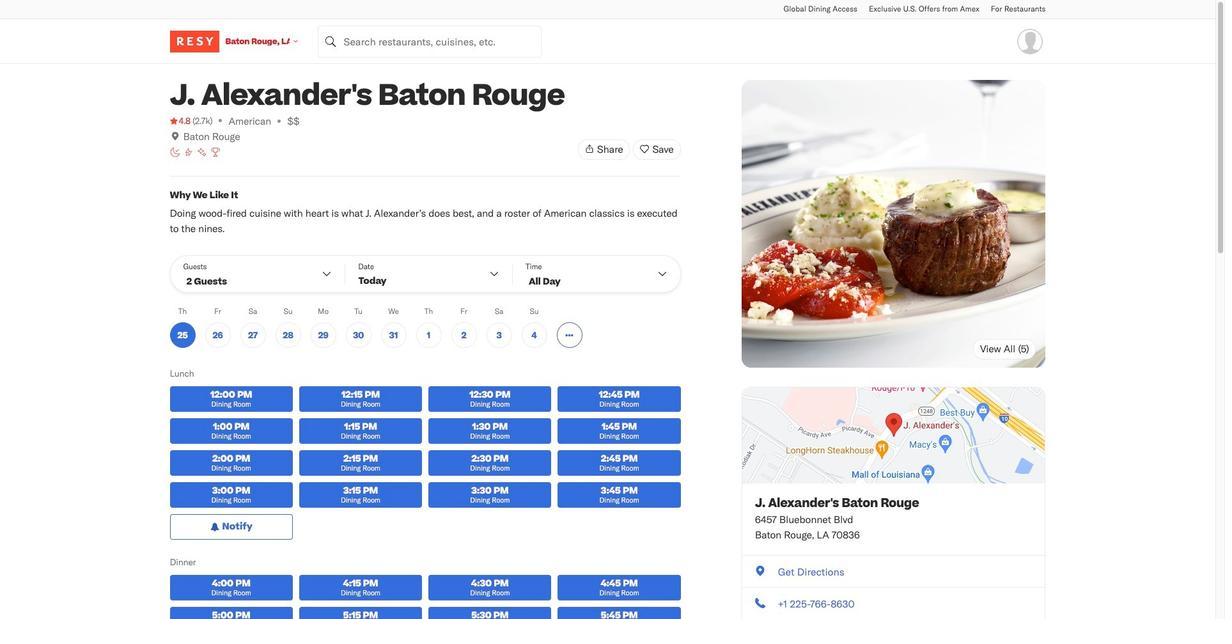 Task type: vqa. For each thing, say whether or not it's contained in the screenshot.
"field"
yes



Task type: locate. For each thing, give the bounding box(es) containing it.
None field
[[318, 25, 542, 57]]



Task type: describe. For each thing, give the bounding box(es) containing it.
(2.7k) reviews element
[[193, 114, 213, 127]]

4.8 out of 5 stars image
[[170, 114, 191, 127]]

Search restaurants, cuisines, etc. text field
[[318, 25, 542, 57]]



